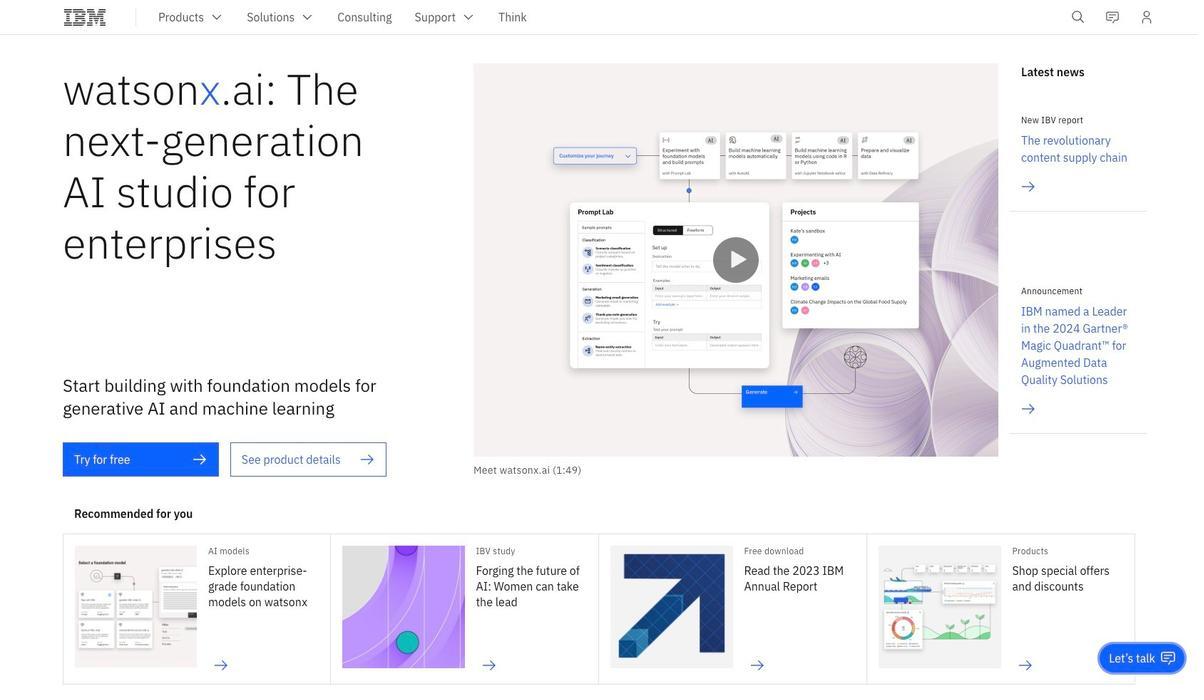 Task type: locate. For each thing, give the bounding box(es) containing it.
let's talk element
[[1109, 651, 1155, 667]]



